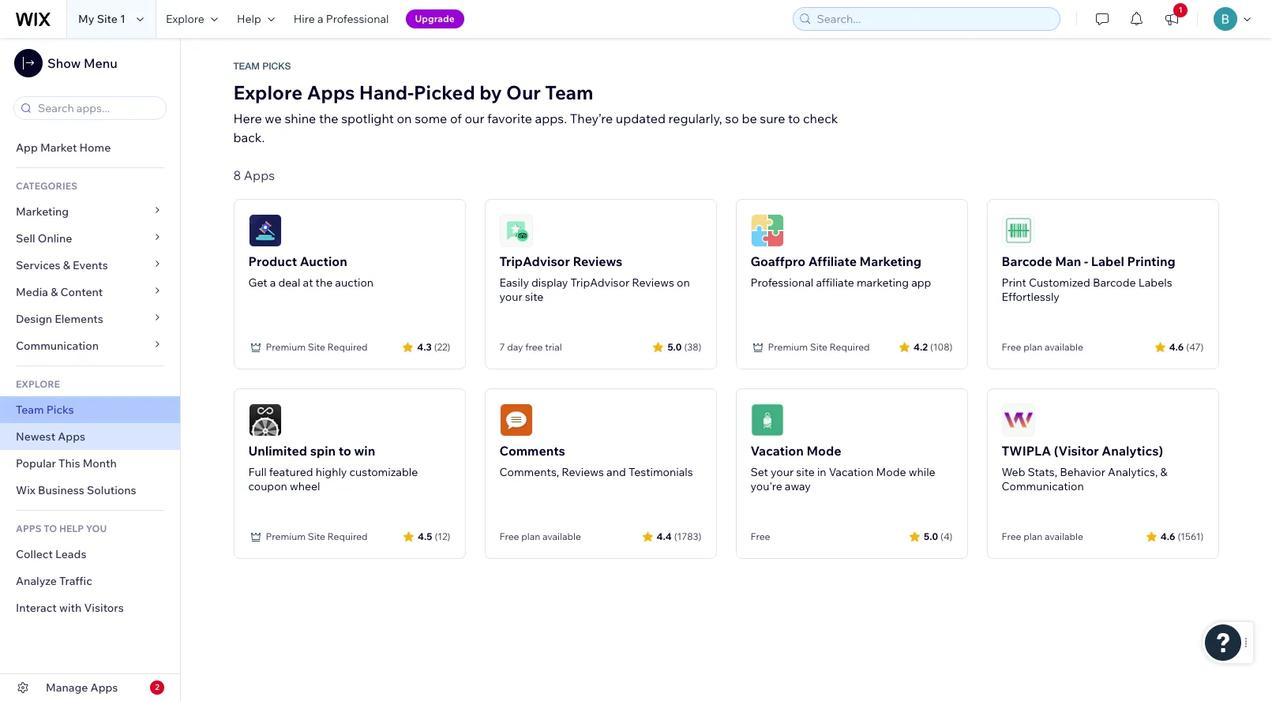 Task type: locate. For each thing, give the bounding box(es) containing it.
available down comments,
[[542, 531, 581, 542]]

0 horizontal spatial a
[[270, 276, 276, 290]]

comments,
[[499, 465, 559, 479]]

apps
[[16, 523, 41, 535]]

& right the analytics, in the bottom right of the page
[[1160, 465, 1168, 479]]

1 vertical spatial 4.6
[[1161, 530, 1175, 542]]

auction
[[300, 253, 347, 269]]

site inside tripadvisor reviews easily display tripadvisor reviews on your site
[[525, 290, 543, 304]]

0 vertical spatial 5.0
[[668, 341, 682, 353]]

0 horizontal spatial site
[[525, 290, 543, 304]]

plan down comments,
[[521, 531, 540, 542]]

0 vertical spatial 4.6
[[1169, 341, 1184, 353]]

sell
[[16, 231, 35, 246]]

1 horizontal spatial 1
[[1179, 5, 1183, 15]]

comments logo image
[[499, 404, 533, 437]]

0 vertical spatial communication
[[16, 339, 101, 353]]

1 horizontal spatial professional
[[751, 276, 814, 290]]

marketing down categories
[[16, 205, 69, 219]]

0 vertical spatial vacation
[[751, 443, 804, 459]]

plan for (visitor
[[1024, 531, 1043, 542]]

barcode man - label printing print customized barcode labels effortlessly
[[1002, 253, 1176, 304]]

your left display
[[499, 290, 522, 304]]

5.0
[[668, 341, 682, 353], [924, 530, 938, 542]]

free down web
[[1002, 531, 1021, 542]]

plan down "stats," at right
[[1024, 531, 1043, 542]]

0 horizontal spatial on
[[397, 111, 412, 126]]

this
[[58, 456, 80, 471]]

a right hire
[[317, 12, 323, 26]]

7 day free trial
[[499, 341, 562, 353]]

team picks link
[[0, 396, 180, 423]]

by
[[479, 81, 502, 104]]

1 horizontal spatial to
[[788, 111, 800, 126]]

free plan available down the effortlessly on the top right
[[1002, 341, 1083, 353]]

premium down coupon
[[266, 531, 306, 542]]

(1783)
[[674, 530, 702, 542]]

solutions
[[87, 483, 136, 497]]

newest
[[16, 430, 55, 444]]

vacation right in
[[829, 465, 874, 479]]

plan
[[1024, 341, 1043, 353], [521, 531, 540, 542], [1024, 531, 1043, 542]]

(38)
[[684, 341, 702, 353]]

free down you're
[[751, 531, 770, 542]]

available down behavior at right bottom
[[1045, 531, 1083, 542]]

tripadvisor up display
[[499, 253, 570, 269]]

0 horizontal spatial explore
[[166, 12, 204, 26]]

0 vertical spatial your
[[499, 290, 522, 304]]

apps right manage
[[90, 681, 118, 695]]

0 vertical spatial explore
[[166, 12, 204, 26]]

5.0 left "(4)"
[[924, 530, 938, 542]]

0 vertical spatial site
[[525, 290, 543, 304]]

1 horizontal spatial on
[[677, 276, 690, 290]]

0 horizontal spatial mode
[[807, 443, 841, 459]]

professional
[[326, 12, 389, 26], [751, 276, 814, 290]]

stats,
[[1028, 465, 1057, 479]]

apps up shine
[[307, 81, 355, 104]]

0 vertical spatial the
[[319, 111, 338, 126]]

unlimited spin to win logo image
[[248, 404, 282, 437]]

marketing link
[[0, 198, 180, 225]]

show menu button
[[14, 49, 117, 77]]

team up apps.
[[545, 81, 593, 104]]

required for spin
[[327, 531, 368, 542]]

0 horizontal spatial &
[[51, 285, 58, 299]]

premium site required down wheel
[[266, 531, 368, 542]]

site
[[97, 12, 118, 26], [308, 341, 325, 353], [810, 341, 827, 353], [308, 531, 325, 542]]

a right get
[[270, 276, 276, 290]]

free plan available down comments,
[[499, 531, 581, 542]]

0 vertical spatial barcode
[[1002, 253, 1052, 269]]

mode left while
[[876, 465, 906, 479]]

plan for man
[[1024, 341, 1043, 353]]

1 vertical spatial the
[[316, 276, 333, 290]]

0 vertical spatial team picks
[[233, 61, 291, 72]]

tripadvisor right display
[[571, 276, 629, 290]]

0 vertical spatial tripadvisor
[[499, 253, 570, 269]]

2 horizontal spatial &
[[1160, 465, 1168, 479]]

to right sure
[[788, 111, 800, 126]]

professional right hire
[[326, 12, 389, 26]]

events
[[73, 258, 108, 272]]

team picks down explore
[[16, 403, 74, 417]]

Search apps... field
[[33, 97, 161, 119]]

premium
[[266, 341, 306, 353], [768, 341, 808, 353], [266, 531, 306, 542]]

free down the effortlessly on the top right
[[1002, 341, 1021, 353]]

(22)
[[434, 341, 450, 353]]

on left the some
[[397, 111, 412, 126]]

apps inside newest apps link
[[58, 430, 85, 444]]

unlimited
[[248, 443, 307, 459]]

available down the effortlessly on the top right
[[1045, 341, 1083, 353]]

0 vertical spatial &
[[63, 258, 70, 272]]

1 horizontal spatial communication
[[1002, 479, 1084, 494]]

1 vertical spatial explore
[[233, 81, 303, 104]]

here
[[233, 111, 262, 126]]

month
[[83, 456, 117, 471]]

4.2
[[914, 341, 928, 353]]

premium down deal
[[266, 341, 306, 353]]

1 vertical spatial a
[[270, 276, 276, 290]]

site down at
[[308, 341, 325, 353]]

0 horizontal spatial communication
[[16, 339, 101, 353]]

premium up vacation mode logo
[[768, 341, 808, 353]]

site down affiliate
[[810, 341, 827, 353]]

picks inside sidebar element
[[46, 403, 74, 417]]

the right at
[[316, 276, 333, 290]]

1 vertical spatial reviews
[[632, 276, 674, 290]]

team down explore
[[16, 403, 44, 417]]

1 horizontal spatial site
[[796, 465, 815, 479]]

0 horizontal spatial 5.0
[[668, 341, 682, 353]]

team
[[233, 61, 260, 72], [545, 81, 593, 104], [16, 403, 44, 417]]

4.6 left (47)
[[1169, 341, 1184, 353]]

0 horizontal spatial tripadvisor
[[499, 253, 570, 269]]

manage apps
[[46, 681, 118, 695]]

explore for explore
[[166, 12, 204, 26]]

get
[[248, 276, 267, 290]]

premium for win
[[266, 531, 306, 542]]

your inside tripadvisor reviews easily display tripadvisor reviews on your site
[[499, 290, 522, 304]]

(108)
[[930, 341, 953, 353]]

you're
[[751, 479, 782, 494]]

1 horizontal spatial &
[[63, 258, 70, 272]]

0 horizontal spatial professional
[[326, 12, 389, 26]]

team inside sidebar element
[[16, 403, 44, 417]]

vacation up set
[[751, 443, 804, 459]]

vacation
[[751, 443, 804, 459], [829, 465, 874, 479]]

manage
[[46, 681, 88, 695]]

required down highly
[[327, 531, 368, 542]]

affiliate
[[816, 276, 854, 290]]

2 vertical spatial &
[[1160, 465, 1168, 479]]

available for comments,
[[542, 531, 581, 542]]

your inside vacation mode set your site in vacation mode while you're away
[[771, 465, 794, 479]]

site
[[525, 290, 543, 304], [796, 465, 815, 479]]

5.0 left '(38)'
[[668, 341, 682, 353]]

plan for comments,
[[521, 531, 540, 542]]

0 horizontal spatial vacation
[[751, 443, 804, 459]]

with
[[59, 601, 82, 615]]

labels
[[1138, 276, 1172, 290]]

1 vertical spatial team picks
[[16, 403, 74, 417]]

site for goaffpro affiliate marketing
[[810, 341, 827, 353]]

0 horizontal spatial team picks
[[16, 403, 74, 417]]

apps for newest
[[58, 430, 85, 444]]

1 vertical spatial to
[[339, 443, 351, 459]]

set
[[751, 465, 768, 479]]

explore
[[166, 12, 204, 26], [233, 81, 303, 104]]

mode up in
[[807, 443, 841, 459]]

1 horizontal spatial your
[[771, 465, 794, 479]]

0 vertical spatial on
[[397, 111, 412, 126]]

0 horizontal spatial your
[[499, 290, 522, 304]]

free for twipla (visitor analytics)
[[1002, 531, 1021, 542]]

help
[[59, 523, 84, 535]]

2 vertical spatial team
[[16, 403, 44, 417]]

behavior
[[1060, 465, 1106, 479]]

design elements link
[[0, 306, 180, 332]]

regularly,
[[668, 111, 722, 126]]

1 horizontal spatial barcode
[[1093, 276, 1136, 290]]

team picks down help button
[[233, 61, 291, 72]]

premium site required down at
[[266, 341, 368, 353]]

(4)
[[941, 530, 953, 542]]

1 horizontal spatial vacation
[[829, 465, 874, 479]]

services & events
[[16, 258, 108, 272]]

analytics,
[[1108, 465, 1158, 479]]

spin
[[310, 443, 336, 459]]

communication down design elements
[[16, 339, 101, 353]]

free
[[1002, 341, 1021, 353], [499, 531, 519, 542], [751, 531, 770, 542], [1002, 531, 1021, 542]]

1 vertical spatial site
[[796, 465, 815, 479]]

free plan available
[[1002, 341, 1083, 353], [499, 531, 581, 542], [1002, 531, 1083, 542]]

(47)
[[1186, 341, 1204, 353]]

1 horizontal spatial tripadvisor
[[571, 276, 629, 290]]

app market home link
[[0, 134, 180, 161]]

1 vertical spatial your
[[771, 465, 794, 479]]

to
[[788, 111, 800, 126], [339, 443, 351, 459]]

mode
[[807, 443, 841, 459], [876, 465, 906, 479]]

the right shine
[[319, 111, 338, 126]]

1
[[1179, 5, 1183, 15], [120, 12, 125, 26]]

newest apps link
[[0, 423, 180, 450]]

apps right '8'
[[244, 167, 275, 183]]

& right "media" at top
[[51, 285, 58, 299]]

1 horizontal spatial team
[[233, 61, 260, 72]]

site left in
[[796, 465, 815, 479]]

1 horizontal spatial picks
[[262, 61, 291, 72]]

your right set
[[771, 465, 794, 479]]

marketing up marketing
[[860, 253, 922, 269]]

1 vertical spatial professional
[[751, 276, 814, 290]]

1 vertical spatial communication
[[1002, 479, 1084, 494]]

favorite
[[487, 111, 532, 126]]

site up free on the left of the page
[[525, 290, 543, 304]]

2 horizontal spatial team
[[545, 81, 593, 104]]

4.6 for barcode man - label printing
[[1169, 341, 1184, 353]]

5.0 for tripadvisor reviews
[[668, 341, 682, 353]]

0 vertical spatial to
[[788, 111, 800, 126]]

site down wheel
[[308, 531, 325, 542]]

site for unlimited spin to win
[[308, 531, 325, 542]]

picks down help button
[[262, 61, 291, 72]]

1 vertical spatial marketing
[[860, 253, 922, 269]]

communication inside twipla (visitor analytics) web stats, behavior analytics, & communication
[[1002, 479, 1084, 494]]

in
[[817, 465, 826, 479]]

premium site required for win
[[266, 531, 368, 542]]

here we shine the spotlight on some of our favorite apps. they're updated regularly, so be sure to check back.
[[233, 111, 838, 145]]

explore
[[16, 378, 60, 390]]

free plan available down "stats," at right
[[1002, 531, 1083, 542]]

sure
[[760, 111, 785, 126]]

newest apps
[[16, 430, 85, 444]]

0 horizontal spatial 1
[[120, 12, 125, 26]]

on up "5.0 (38)"
[[677, 276, 690, 290]]

0 vertical spatial marketing
[[16, 205, 69, 219]]

0 vertical spatial professional
[[326, 12, 389, 26]]

barcode up print
[[1002, 253, 1052, 269]]

&
[[63, 258, 70, 272], [51, 285, 58, 299], [1160, 465, 1168, 479]]

our
[[506, 81, 541, 104]]

1 vertical spatial 5.0
[[924, 530, 938, 542]]

be
[[742, 111, 757, 126]]

picks
[[262, 61, 291, 72], [46, 403, 74, 417]]

unlimited spin to win full featured highly customizable coupon wheel
[[248, 443, 418, 494]]

team down help
[[233, 61, 260, 72]]

1 vertical spatial vacation
[[829, 465, 874, 479]]

1 vertical spatial on
[[677, 276, 690, 290]]

collect leads
[[16, 547, 86, 561]]

web
[[1002, 465, 1025, 479]]

0 vertical spatial a
[[317, 12, 323, 26]]

premium for professional
[[768, 341, 808, 353]]

free right (12)
[[499, 531, 519, 542]]

your
[[499, 290, 522, 304], [771, 465, 794, 479]]

0 horizontal spatial marketing
[[16, 205, 69, 219]]

vacation mode logo image
[[751, 404, 784, 437]]

0 vertical spatial reviews
[[573, 253, 623, 269]]

1 vertical spatial &
[[51, 285, 58, 299]]

plan down the effortlessly on the top right
[[1024, 341, 1043, 353]]

0 horizontal spatial team
[[16, 403, 44, 417]]

a inside "product auction get a deal at the auction"
[[270, 276, 276, 290]]

communication down twipla on the right bottom
[[1002, 479, 1084, 494]]

& inside twipla (visitor analytics) web stats, behavior analytics, & communication
[[1160, 465, 1168, 479]]

& left events
[[63, 258, 70, 272]]

0 vertical spatial picks
[[262, 61, 291, 72]]

explore up we
[[233, 81, 303, 104]]

to left win
[[339, 443, 351, 459]]

apps up this
[[58, 430, 85, 444]]

1 vertical spatial mode
[[876, 465, 906, 479]]

required down auction
[[327, 341, 368, 353]]

premium site required
[[266, 341, 368, 353], [768, 341, 870, 353], [266, 531, 368, 542]]

required down affiliate
[[830, 341, 870, 353]]

professional inside "hire a professional" link
[[326, 12, 389, 26]]

2 vertical spatial reviews
[[562, 465, 604, 479]]

0 horizontal spatial picks
[[46, 403, 74, 417]]

0 horizontal spatial to
[[339, 443, 351, 459]]

picks up newest apps
[[46, 403, 74, 417]]

barcode down label
[[1093, 276, 1136, 290]]

explore left help
[[166, 12, 204, 26]]

1 horizontal spatial explore
[[233, 81, 303, 104]]

professional down goaffpro
[[751, 276, 814, 290]]

free plan available for man
[[1002, 341, 1083, 353]]

interact with visitors link
[[0, 595, 180, 621]]

1 vertical spatial picks
[[46, 403, 74, 417]]

day
[[507, 341, 523, 353]]

we
[[265, 111, 282, 126]]

hire a professional
[[294, 12, 389, 26]]

4.6 left (1561)
[[1161, 530, 1175, 542]]

1 horizontal spatial 5.0
[[924, 530, 938, 542]]

4.6 (1561)
[[1161, 530, 1204, 542]]

and
[[607, 465, 626, 479]]

0 vertical spatial mode
[[807, 443, 841, 459]]

premium site required down affiliate
[[768, 341, 870, 353]]

1 horizontal spatial marketing
[[860, 253, 922, 269]]



Task type: vqa. For each thing, say whether or not it's contained in the screenshot.
the 'Set Up Segment'
no



Task type: describe. For each thing, give the bounding box(es) containing it.
vacation mode set your site in vacation mode while you're away
[[751, 443, 935, 494]]

premium site required for a
[[266, 341, 368, 353]]

free for barcode man - label printing
[[1002, 341, 1021, 353]]

1 inside button
[[1179, 5, 1183, 15]]

marketing inside marketing link
[[16, 205, 69, 219]]

featured
[[269, 465, 313, 479]]

elements
[[55, 312, 103, 326]]

4.5 (12)
[[418, 530, 450, 542]]

printing
[[1127, 253, 1176, 269]]

print
[[1002, 276, 1026, 290]]

4.3
[[417, 341, 432, 353]]

effortlessly
[[1002, 290, 1060, 304]]

the inside "here we shine the spotlight on some of our favorite apps. they're updated regularly, so be sure to check back."
[[319, 111, 338, 126]]

available for man
[[1045, 341, 1083, 353]]

man
[[1055, 253, 1081, 269]]

(12)
[[435, 530, 450, 542]]

home
[[79, 141, 111, 155]]

services & events link
[[0, 252, 180, 279]]

display
[[531, 276, 568, 290]]

& for content
[[51, 285, 58, 299]]

0 vertical spatial team
[[233, 61, 260, 72]]

customizable
[[349, 465, 418, 479]]

site right my
[[97, 12, 118, 26]]

sell online
[[16, 231, 72, 246]]

4.6 for twipla (visitor analytics)
[[1161, 530, 1175, 542]]

at
[[303, 276, 313, 290]]

on inside tripadvisor reviews easily display tripadvisor reviews on your site
[[677, 276, 690, 290]]

to inside unlimited spin to win full featured highly customizable coupon wheel
[[339, 443, 351, 459]]

7
[[499, 341, 505, 353]]

popular this month
[[16, 456, 117, 471]]

comments
[[499, 443, 565, 459]]

categories
[[16, 180, 77, 192]]

picked
[[414, 81, 475, 104]]

goaffpro affiliate marketing logo image
[[751, 214, 784, 247]]

communication inside "link"
[[16, 339, 101, 353]]

1 vertical spatial tripadvisor
[[571, 276, 629, 290]]

8 apps
[[233, 167, 275, 183]]

popular
[[16, 456, 56, 471]]

visitors
[[84, 601, 124, 615]]

show
[[47, 55, 81, 71]]

check
[[803, 111, 838, 126]]

the inside "product auction get a deal at the auction"
[[316, 276, 333, 290]]

app market home
[[16, 141, 111, 155]]

show menu
[[47, 55, 117, 71]]

required for auction
[[327, 341, 368, 353]]

hand-
[[359, 81, 414, 104]]

twipla (visitor analytics) web stats, behavior analytics, & communication
[[1002, 443, 1168, 494]]

our
[[465, 111, 484, 126]]

tripadvisor reviews logo image
[[499, 214, 533, 247]]

reviews inside comments comments, reviews and testimonials
[[562, 465, 604, 479]]

to inside "here we shine the spotlight on some of our favorite apps. they're updated regularly, so be sure to check back."
[[788, 111, 800, 126]]

product auction logo image
[[248, 214, 282, 247]]

available for (visitor
[[1045, 531, 1083, 542]]

free
[[525, 341, 543, 353]]

wix business solutions link
[[0, 477, 180, 504]]

affiliate
[[808, 253, 857, 269]]

1 button
[[1154, 0, 1189, 38]]

analyze
[[16, 574, 57, 588]]

apps for manage
[[90, 681, 118, 695]]

free plan available for comments,
[[499, 531, 581, 542]]

design
[[16, 312, 52, 326]]

1 vertical spatial barcode
[[1093, 276, 1136, 290]]

some
[[415, 111, 447, 126]]

business
[[38, 483, 84, 497]]

highly
[[316, 465, 347, 479]]

back.
[[233, 130, 265, 145]]

analyze traffic
[[16, 574, 92, 588]]

comments comments, reviews and testimonials
[[499, 443, 693, 479]]

apps.
[[535, 111, 567, 126]]

my site 1
[[78, 12, 125, 26]]

5.0 for vacation mode
[[924, 530, 938, 542]]

sidebar element
[[0, 38, 181, 701]]

services
[[16, 258, 60, 272]]

win
[[354, 443, 375, 459]]

coupon
[[248, 479, 287, 494]]

apps to help you
[[16, 523, 107, 535]]

& for events
[[63, 258, 70, 272]]

wheel
[[290, 479, 320, 494]]

interact
[[16, 601, 57, 615]]

site inside vacation mode set your site in vacation mode while you're away
[[796, 465, 815, 479]]

8
[[233, 167, 241, 183]]

1 horizontal spatial team picks
[[233, 61, 291, 72]]

communication link
[[0, 332, 180, 359]]

-
[[1084, 253, 1088, 269]]

Search... field
[[812, 8, 1055, 30]]

free for comments
[[499, 531, 519, 542]]

product
[[248, 253, 297, 269]]

app
[[16, 141, 38, 155]]

online
[[38, 231, 72, 246]]

market
[[40, 141, 77, 155]]

1 vertical spatial team
[[545, 81, 593, 104]]

1 horizontal spatial mode
[[876, 465, 906, 479]]

barcode man - label printing logo image
[[1002, 214, 1035, 247]]

apps for explore
[[307, 81, 355, 104]]

required for affiliate
[[830, 341, 870, 353]]

apps for 8
[[244, 167, 275, 183]]

my
[[78, 12, 94, 26]]

twipla (visitor analytics) logo image
[[1002, 404, 1035, 437]]

media & content
[[16, 285, 103, 299]]

0 horizontal spatial barcode
[[1002, 253, 1052, 269]]

twipla
[[1002, 443, 1051, 459]]

premium for a
[[266, 341, 306, 353]]

professional inside goaffpro affiliate marketing professional affiliate marketing app
[[751, 276, 814, 290]]

(visitor
[[1054, 443, 1099, 459]]

free plan available for (visitor
[[1002, 531, 1083, 542]]

premium site required for professional
[[768, 341, 870, 353]]

collect
[[16, 547, 53, 561]]

sell online link
[[0, 225, 180, 252]]

label
[[1091, 253, 1124, 269]]

popular this month link
[[0, 450, 180, 477]]

marketing inside goaffpro affiliate marketing professional affiliate marketing app
[[860, 253, 922, 269]]

team picks inside team picks link
[[16, 403, 74, 417]]

to
[[44, 523, 57, 535]]

2
[[155, 682, 159, 693]]

explore for explore apps hand-picked by our team
[[233, 81, 303, 104]]

5.0 (38)
[[668, 341, 702, 353]]

on inside "here we shine the spotlight on some of our favorite apps. they're updated regularly, so be sure to check back."
[[397, 111, 412, 126]]

trial
[[545, 341, 562, 353]]

site for product auction
[[308, 341, 325, 353]]

4.6 (47)
[[1169, 341, 1204, 353]]

content
[[60, 285, 103, 299]]

design elements
[[16, 312, 103, 326]]

auction
[[335, 276, 374, 290]]

of
[[450, 111, 462, 126]]

app
[[911, 276, 931, 290]]

upgrade
[[415, 13, 455, 24]]

goaffpro affiliate marketing professional affiliate marketing app
[[751, 253, 931, 290]]

so
[[725, 111, 739, 126]]

1 horizontal spatial a
[[317, 12, 323, 26]]

interact with visitors
[[16, 601, 124, 615]]



